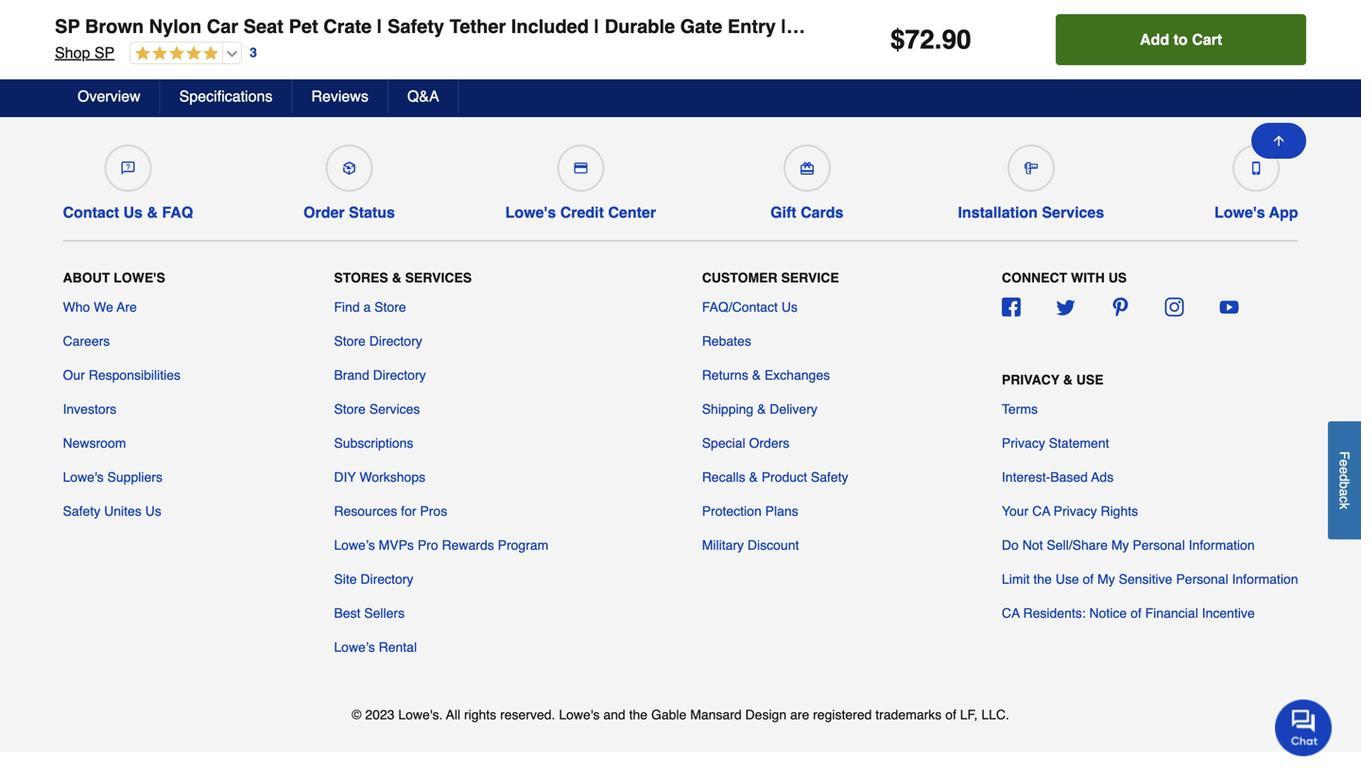 Task type: locate. For each thing, give the bounding box(es) containing it.
1 vertical spatial personal
[[1177, 572, 1229, 587]]

safety left tether
[[388, 16, 445, 37]]

1 horizontal spatial sp
[[94, 44, 115, 61]]

2 horizontal spatial us
[[782, 300, 798, 315]]

credit
[[561, 204, 604, 221]]

&
[[147, 204, 158, 221], [392, 270, 402, 285], [752, 368, 761, 383], [1064, 372, 1073, 388], [758, 402, 766, 417], [750, 470, 758, 485]]

& for stores & services
[[392, 270, 402, 285]]

returns & exchanges
[[702, 368, 830, 383]]

lowe's
[[506, 204, 556, 221], [1215, 204, 1266, 221], [114, 270, 165, 285], [63, 470, 104, 485], [559, 708, 600, 723]]

lowe's down newsroom
[[63, 470, 104, 485]]

all
[[446, 708, 461, 723]]

0 vertical spatial the
[[1034, 572, 1052, 587]]

a
[[364, 300, 371, 315], [1338, 489, 1353, 497]]

we
[[94, 300, 113, 315]]

0 vertical spatial us
[[123, 204, 143, 221]]

1 horizontal spatial the
[[1034, 572, 1052, 587]]

personal up limit the use of my sensitive personal information
[[1133, 538, 1186, 553]]

& inside 'link'
[[750, 470, 758, 485]]

e
[[1338, 460, 1353, 467], [1338, 467, 1353, 475]]

leash
[[1149, 16, 1204, 37]]

store services link
[[334, 400, 420, 419]]

directory down 'store directory'
[[373, 368, 426, 383]]

mobile image
[[1251, 162, 1264, 175]]

are
[[791, 708, 810, 723]]

a right find
[[364, 300, 371, 315]]

e up b
[[1338, 467, 1353, 475]]

1 vertical spatial services
[[405, 270, 472, 285]]

do not sell/share my personal information
[[1002, 538, 1256, 553]]

1 vertical spatial sp
[[94, 44, 115, 61]]

| right .
[[957, 16, 963, 37]]

arrow up image
[[1272, 133, 1287, 148]]

services for store services
[[370, 402, 420, 417]]

directory for brand directory
[[373, 368, 426, 383]]

2 horizontal spatial safety
[[811, 470, 849, 485]]

pro
[[418, 538, 438, 553]]

& right 'returns' on the top of page
[[752, 368, 761, 383]]

gate
[[681, 16, 723, 37]]

2 vertical spatial store
[[334, 402, 366, 417]]

1 vertical spatial privacy
[[1002, 436, 1046, 451]]

about lowe's
[[63, 270, 165, 285]]

add to cart button
[[1057, 14, 1307, 65]]

1 lowe's from the top
[[334, 538, 375, 553]]

lowe's inside lowe's rental link
[[334, 640, 375, 655]]

& right recalls
[[750, 470, 758, 485]]

site directory
[[334, 572, 414, 587]]

your ca privacy rights link
[[1002, 502, 1139, 521]]

lowe's for lowe's app
[[1215, 204, 1266, 221]]

form
[[650, 40, 1051, 91]]

us right contact
[[123, 204, 143, 221]]

f e e d b a c k
[[1338, 452, 1353, 510]]

terms link
[[1002, 400, 1039, 419]]

privacy up sell/share
[[1054, 504, 1098, 519]]

1 horizontal spatial a
[[1338, 489, 1353, 497]]

| left mesh
[[782, 16, 787, 37]]

the right and
[[630, 708, 648, 723]]

site directory link
[[334, 570, 414, 589]]

interest-based ads link
[[1002, 468, 1114, 487]]

personal
[[1133, 538, 1186, 553], [1177, 572, 1229, 587]]

2 vertical spatial directory
[[361, 572, 414, 587]]

ca residents: notice of financial incentive link
[[1002, 604, 1256, 623]]

customer service
[[702, 270, 840, 285]]

twitter image
[[1057, 298, 1076, 317]]

plans
[[766, 504, 799, 519]]

0 vertical spatial lowe's
[[334, 538, 375, 553]]

contact us & faq link
[[63, 137, 193, 222]]

credit card image
[[574, 162, 588, 175]]

find a store
[[334, 300, 406, 315]]

& for recalls & product safety
[[750, 470, 758, 485]]

us down customer service
[[782, 300, 798, 315]]

2 vertical spatial of
[[946, 708, 957, 723]]

a inside button
[[1338, 489, 1353, 497]]

0 vertical spatial store
[[375, 300, 406, 315]]

0 vertical spatial privacy
[[1002, 372, 1060, 388]]

| left durable
[[594, 16, 600, 37]]

1 vertical spatial my
[[1098, 572, 1116, 587]]

& up statement at the right of page
[[1064, 372, 1073, 388]]

sp down brown
[[94, 44, 115, 61]]

2 vertical spatial services
[[370, 402, 420, 417]]

lowe's inside 'lowe's credit center' link
[[506, 204, 556, 221]]

|
[[377, 16, 383, 37], [594, 16, 600, 37], [782, 16, 787, 37], [957, 16, 963, 37]]

ca residents: notice of financial incentive
[[1002, 606, 1256, 621]]

directory up sellers
[[361, 572, 414, 587]]

directory for store directory
[[370, 334, 423, 349]]

& for shipping & delivery
[[758, 402, 766, 417]]

1 vertical spatial of
[[1131, 606, 1142, 621]]

my
[[1112, 538, 1130, 553], [1098, 572, 1116, 587]]

privacy up interest-
[[1002, 436, 1046, 451]]

use down sell/share
[[1056, 572, 1080, 587]]

security
[[1069, 16, 1144, 37]]

1 vertical spatial directory
[[373, 368, 426, 383]]

©
[[352, 708, 362, 723]]

safety right product
[[811, 470, 849, 485]]

0 horizontal spatial ca
[[1002, 606, 1020, 621]]

lowe's for lowe's credit center
[[506, 204, 556, 221]]

seat
[[244, 16, 284, 37]]

& right stores
[[392, 270, 402, 285]]

1 vertical spatial a
[[1338, 489, 1353, 497]]

shop
[[55, 44, 90, 61]]

2 horizontal spatial of
[[1131, 606, 1142, 621]]

store up brand
[[334, 334, 366, 349]]

our
[[63, 368, 85, 383]]

of
[[1083, 572, 1094, 587], [1131, 606, 1142, 621], [946, 708, 957, 723]]

0 vertical spatial a
[[364, 300, 371, 315]]

1 horizontal spatial to
[[1174, 31, 1189, 48]]

1 vertical spatial safety
[[811, 470, 849, 485]]

store down stores & services
[[375, 300, 406, 315]]

workshops
[[360, 470, 426, 485]]

lowe's down best
[[334, 640, 375, 655]]

the
[[1034, 572, 1052, 587], [630, 708, 648, 723]]

of left lf,
[[946, 708, 957, 723]]

0 vertical spatial my
[[1112, 538, 1130, 553]]

1 horizontal spatial us
[[145, 504, 162, 519]]

youtube image
[[1220, 298, 1239, 317]]

0 vertical spatial use
[[1077, 372, 1104, 388]]

lowe's
[[334, 538, 375, 553], [334, 640, 375, 655]]

4 | from the left
[[957, 16, 963, 37]]

add to cart
[[1141, 31, 1223, 48]]

0 horizontal spatial the
[[630, 708, 648, 723]]

lowe's suppliers link
[[63, 468, 163, 487]]

order
[[304, 204, 345, 221]]

lowe's inside lowe's app link
[[1215, 204, 1266, 221]]

store
[[375, 300, 406, 315], [334, 334, 366, 349], [334, 402, 366, 417]]

sell/share
[[1047, 538, 1108, 553]]

a up k
[[1338, 489, 1353, 497]]

customer
[[702, 270, 778, 285]]

unites
[[104, 504, 142, 519]]

directory for site directory
[[361, 572, 414, 587]]

use up statement at the right of page
[[1077, 372, 1104, 388]]

& left delivery
[[758, 402, 766, 417]]

.
[[935, 25, 942, 55]]

0 horizontal spatial of
[[946, 708, 957, 723]]

0 vertical spatial safety
[[388, 16, 445, 37]]

& for returns & exchanges
[[752, 368, 761, 383]]

ads
[[1092, 470, 1114, 485]]

stores
[[334, 270, 388, 285]]

2 | from the left
[[594, 16, 600, 37]]

2 vertical spatial us
[[145, 504, 162, 519]]

brand
[[334, 368, 370, 383]]

resources
[[334, 504, 398, 519]]

service
[[782, 270, 840, 285]]

3 | from the left
[[782, 16, 787, 37]]

lowe's credit center
[[506, 204, 656, 221]]

0 vertical spatial information
[[1189, 538, 1256, 553]]

e up d
[[1338, 460, 1353, 467]]

services
[[1043, 204, 1105, 221], [405, 270, 472, 285], [370, 402, 420, 417]]

1 vertical spatial lowe's
[[334, 640, 375, 655]]

of for financial
[[1131, 606, 1142, 621]]

0 horizontal spatial sp
[[55, 16, 80, 37]]

my up notice
[[1098, 572, 1116, 587]]

0 vertical spatial services
[[1043, 204, 1105, 221]]

2023
[[365, 708, 395, 723]]

services down brand directory
[[370, 402, 420, 417]]

services for installation services
[[1043, 204, 1105, 221]]

0 vertical spatial ca
[[1033, 504, 1051, 519]]

find a store link
[[334, 298, 406, 317]]

services up connect with us
[[1043, 204, 1105, 221]]

about
[[63, 270, 110, 285]]

ca right your
[[1033, 504, 1051, 519]]

1 | from the left
[[377, 16, 383, 37]]

directory up brand directory
[[370, 334, 423, 349]]

1 vertical spatial store
[[334, 334, 366, 349]]

1 vertical spatial to
[[572, 71, 585, 86]]

c
[[1338, 497, 1353, 503]]

lowe's left credit
[[506, 204, 556, 221]]

installation services link
[[959, 137, 1105, 222]]

of down sell/share
[[1083, 572, 1094, 587]]

f e e d b a c k button
[[1329, 422, 1362, 540]]

protection plans link
[[702, 502, 799, 521]]

1 vertical spatial us
[[782, 300, 798, 315]]

0 vertical spatial to
[[1174, 31, 1189, 48]]

the right limit
[[1034, 572, 1052, 587]]

brown
[[85, 16, 144, 37]]

0 horizontal spatial a
[[364, 300, 371, 315]]

3
[[250, 45, 257, 60]]

services up find a store
[[405, 270, 472, 285]]

1 vertical spatial use
[[1056, 572, 1080, 587]]

us right unites
[[145, 504, 162, 519]]

investors
[[63, 402, 117, 417]]

pet
[[289, 16, 318, 37]]

personal up incentive
[[1177, 572, 1229, 587]]

0 vertical spatial sp
[[55, 16, 80, 37]]

ca down limit
[[1002, 606, 1020, 621]]

my down rights
[[1112, 538, 1130, 553]]

investors link
[[63, 400, 117, 419]]

1 horizontal spatial ca
[[1033, 504, 1051, 519]]

1 horizontal spatial of
[[1083, 572, 1094, 587]]

to right add on the top of page
[[1174, 31, 1189, 48]]

| right crate
[[377, 16, 383, 37]]

store down brand
[[334, 402, 366, 417]]

do
[[1002, 538, 1019, 553]]

store for directory
[[334, 334, 366, 349]]

lowe's left app
[[1215, 204, 1266, 221]]

2 lowe's from the top
[[334, 640, 375, 655]]

sp up shop
[[55, 16, 80, 37]]

ca
[[1033, 504, 1051, 519], [1002, 606, 1020, 621]]

privacy inside "link"
[[1002, 436, 1046, 451]]

lowe's for lowe's rental
[[334, 640, 375, 655]]

2 vertical spatial safety
[[63, 504, 100, 519]]

newsroom link
[[63, 434, 126, 453]]

lowe's inside lowe's suppliers "link"
[[63, 470, 104, 485]]

0 vertical spatial directory
[[370, 334, 423, 349]]

to right ideas
[[572, 71, 585, 86]]

product
[[762, 470, 808, 485]]

pinterest image
[[1111, 298, 1130, 317]]

program
[[498, 538, 549, 553]]

lowe's up site
[[334, 538, 375, 553]]

order status
[[304, 204, 395, 221]]

0 horizontal spatial us
[[123, 204, 143, 221]]

lowe's app link
[[1215, 137, 1299, 222]]

specifications
[[179, 87, 273, 105]]

rights
[[464, 708, 497, 723]]

us for faq/contact
[[782, 300, 798, 315]]

0 vertical spatial personal
[[1133, 538, 1186, 553]]

of for my
[[1083, 572, 1094, 587]]

of right notice
[[1131, 606, 1142, 621]]

find
[[334, 300, 360, 315]]

privacy up terms
[[1002, 372, 1060, 388]]

0 vertical spatial of
[[1083, 572, 1094, 587]]

safety left unites
[[63, 504, 100, 519]]



Task type: vqa. For each thing, say whether or not it's contained in the screenshot.
Our Responsibilities 'link'
yes



Task type: describe. For each thing, give the bounding box(es) containing it.
brand directory
[[334, 368, 426, 383]]

careers
[[63, 334, 110, 349]]

& for privacy & use
[[1064, 372, 1073, 388]]

reviews
[[312, 87, 369, 105]]

rebates
[[702, 334, 752, 349]]

store for services
[[334, 402, 366, 417]]

center
[[608, 204, 656, 221]]

personal inside "do not sell/share my personal information" link
[[1133, 538, 1186, 553]]

responsibilities
[[89, 368, 181, 383]]

dimensions image
[[1025, 162, 1038, 175]]

add
[[1141, 31, 1170, 48]]

lowe's up are on the left
[[114, 270, 165, 285]]

military discount link
[[702, 536, 800, 555]]

my inside limit the use of my sensitive personal information link
[[1098, 572, 1116, 587]]

lowe's suppliers
[[63, 470, 163, 485]]

tether
[[450, 16, 506, 37]]

who
[[63, 300, 90, 315]]

1 horizontal spatial safety
[[388, 16, 445, 37]]

5 stars image
[[131, 45, 219, 63]]

reviews button
[[293, 79, 389, 113]]

privacy & use
[[1002, 372, 1104, 388]]

resources for pros link
[[334, 502, 448, 521]]

recalls & product safety link
[[702, 468, 849, 487]]

chat invite button image
[[1276, 699, 1334, 757]]

cards
[[801, 204, 844, 221]]

lowe's rental link
[[334, 638, 417, 657]]

personal inside limit the use of my sensitive personal information link
[[1177, 572, 1229, 587]]

not
[[1023, 538, 1044, 553]]

who we are
[[63, 300, 137, 315]]

discount
[[748, 538, 800, 553]]

we've got ideas to share.
[[468, 71, 627, 86]]

privacy for privacy statement
[[1002, 436, 1046, 451]]

ideas
[[534, 71, 568, 86]]

mansard
[[691, 708, 742, 723]]

b
[[1338, 482, 1353, 489]]

limit the use of my sensitive personal information link
[[1002, 570, 1299, 589]]

lowe's for lowe's mvps pro rewards program
[[334, 538, 375, 553]]

lowe's for lowe's suppliers
[[63, 470, 104, 485]]

gift card image
[[801, 162, 814, 175]]

with
[[1072, 270, 1105, 285]]

sensitive
[[1119, 572, 1173, 587]]

lowe's.
[[398, 708, 443, 723]]

lowe's mvps pro rewards program link
[[334, 536, 549, 555]]

f
[[1338, 452, 1353, 460]]

your
[[1002, 504, 1029, 519]]

use for the
[[1056, 572, 1080, 587]]

panel
[[846, 16, 896, 37]]

notice
[[1090, 606, 1128, 621]]

subscriptions link
[[334, 434, 414, 453]]

suppliers
[[107, 470, 163, 485]]

registered
[[814, 708, 872, 723]]

statement
[[1050, 436, 1110, 451]]

diy workshops link
[[334, 468, 426, 487]]

pickup image
[[343, 162, 356, 175]]

special orders
[[702, 436, 790, 451]]

connect with us
[[1002, 270, 1128, 285]]

us
[[1109, 270, 1128, 285]]

specifications button
[[160, 79, 293, 113]]

instagram image
[[1166, 298, 1185, 317]]

facebook image
[[1002, 298, 1021, 317]]

2 e from the top
[[1338, 467, 1353, 475]]

crate
[[324, 16, 372, 37]]

llc.
[[982, 708, 1010, 723]]

best
[[334, 606, 361, 621]]

our responsibilities
[[63, 368, 181, 383]]

app
[[1270, 204, 1299, 221]]

share.
[[588, 71, 627, 86]]

trademarks
[[876, 708, 942, 723]]

rebates link
[[702, 332, 752, 351]]

customer care image
[[121, 162, 135, 175]]

military discount
[[702, 538, 800, 553]]

incentive
[[1203, 606, 1256, 621]]

1 vertical spatial information
[[1233, 572, 1299, 587]]

limit the use of my sensitive personal information
[[1002, 572, 1299, 587]]

store services
[[334, 402, 420, 417]]

gable
[[652, 708, 687, 723]]

diy
[[334, 470, 356, 485]]

lowe's rental
[[334, 640, 417, 655]]

store directory link
[[334, 332, 423, 351]]

connect
[[1002, 270, 1068, 285]]

© 2023 lowe's. all rights reserved. lowe's and the gable mansard design are registered trademarks of lf, llc.
[[352, 708, 1010, 723]]

use for &
[[1077, 372, 1104, 388]]

special orders link
[[702, 434, 790, 453]]

lowe's mvps pro rewards program
[[334, 538, 549, 553]]

status
[[349, 204, 395, 221]]

d
[[1338, 475, 1353, 482]]

and
[[604, 708, 626, 723]]

design
[[746, 708, 787, 723]]

to inside button
[[1174, 31, 1189, 48]]

best sellers link
[[334, 604, 405, 623]]

faq/contact us
[[702, 300, 798, 315]]

my inside "do not sell/share my personal information" link
[[1112, 538, 1130, 553]]

rental
[[379, 640, 417, 655]]

interest-based ads
[[1002, 470, 1114, 485]]

adjustable
[[967, 16, 1064, 37]]

safety unites us
[[63, 504, 162, 519]]

nylon
[[149, 16, 202, 37]]

subscriptions
[[334, 436, 414, 451]]

the inside limit the use of my sensitive personal information link
[[1034, 572, 1052, 587]]

1 e from the top
[[1338, 460, 1353, 467]]

1 vertical spatial the
[[630, 708, 648, 723]]

reserved.
[[500, 708, 556, 723]]

2 vertical spatial privacy
[[1054, 504, 1098, 519]]

included
[[511, 16, 589, 37]]

rewards
[[442, 538, 494, 553]]

lowe's left and
[[559, 708, 600, 723]]

& left faq
[[147, 204, 158, 221]]

0 horizontal spatial to
[[572, 71, 585, 86]]

rights
[[1101, 504, 1139, 519]]

privacy for privacy & use
[[1002, 372, 1060, 388]]

installation services
[[959, 204, 1105, 221]]

0 horizontal spatial safety
[[63, 504, 100, 519]]

faq/contact
[[702, 300, 778, 315]]

us for contact
[[123, 204, 143, 221]]

returns & exchanges link
[[702, 366, 830, 385]]

shipping & delivery link
[[702, 400, 818, 419]]

safety inside 'link'
[[811, 470, 849, 485]]

based
[[1051, 470, 1089, 485]]

1 vertical spatial ca
[[1002, 606, 1020, 621]]



